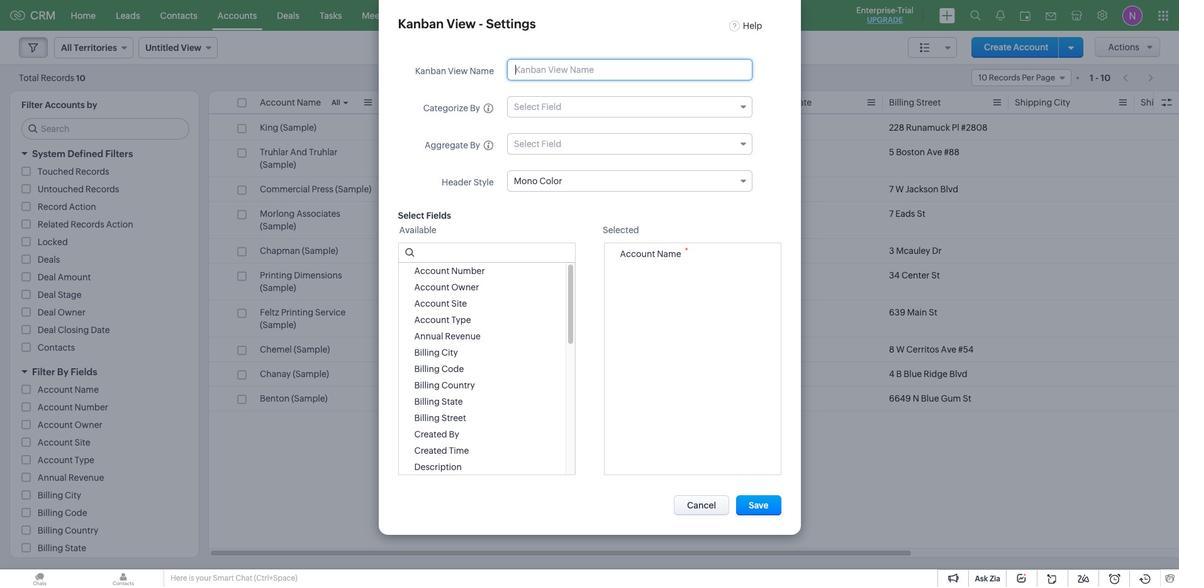 Task type: locate. For each thing, give the bounding box(es) containing it.
1 horizontal spatial billing country
[[512, 98, 572, 108]]

4 deal from the top
[[38, 325, 56, 336]]

united states for anchorage
[[512, 308, 566, 318]]

account inside account name *
[[620, 249, 656, 259]]

2 shipping from the left
[[1141, 98, 1179, 108]]

7
[[889, 184, 894, 195], [889, 209, 894, 219]]

benton
[[260, 394, 290, 404]]

blvd right jackson
[[941, 184, 959, 195]]

1 vertical spatial code
[[442, 364, 464, 375]]

billing city down annual revenue
[[38, 491, 81, 501]]

truhlar right and
[[309, 147, 338, 157]]

0 horizontal spatial billing code
[[38, 509, 87, 519]]

1 vertical spatial accounts
[[45, 100, 85, 110]]

gum
[[941, 394, 961, 404]]

st right main
[[929, 308, 938, 318]]

0 vertical spatial created
[[415, 430, 447, 440]]

kanban for kanban view name
[[415, 66, 446, 76]]

deal
[[38, 273, 56, 283], [38, 290, 56, 300], [38, 308, 56, 318], [38, 325, 56, 336]]

contacts
[[160, 10, 198, 20], [38, 343, 75, 353]]

site down account owner in the left bottom of the page
[[75, 438, 90, 448]]

owner inside the account number account owner account site account type annual revenue billing city billing code billing country billing state billing street created by created time description
[[451, 283, 479, 293]]

filter inside filter by fields dropdown button
[[32, 367, 55, 378]]

benton (sample) link
[[260, 393, 328, 405]]

1 vertical spatial billing code
[[38, 509, 87, 519]]

printing dimensions (sample)
[[260, 271, 342, 293]]

by up account number
[[57, 367, 69, 378]]

by right categorize
[[470, 103, 480, 113]]

st for 34 center st
[[932, 271, 940, 281]]

3 united states from the top
[[512, 184, 566, 195]]

0 vertical spatial billing code
[[638, 98, 687, 108]]

site inside the account number account owner account site account type annual revenue billing city billing code billing country billing state billing street created by created time description
[[451, 299, 467, 309]]

shipping for shipping city
[[1015, 98, 1053, 108]]

sioux
[[386, 147, 409, 157]]

deal up deal stage
[[38, 273, 56, 283]]

0 vertical spatial field
[[542, 102, 562, 112]]

locked
[[38, 237, 68, 247]]

0 horizontal spatial 10
[[76, 73, 85, 83]]

type right anchorage
[[451, 315, 471, 325]]

tasks link
[[310, 0, 352, 31]]

1 vertical spatial fields
[[71, 367, 97, 378]]

site right anchorage
[[451, 299, 467, 309]]

3 united from the top
[[512, 184, 539, 195]]

0 vertical spatial w
[[896, 184, 904, 195]]

1 vertical spatial revenue
[[68, 473, 104, 483]]

1 horizontal spatial accounts
[[218, 10, 257, 20]]

view for -
[[447, 16, 476, 31]]

records up filter accounts by
[[41, 73, 74, 83]]

228 runamuck pl #2808
[[889, 123, 988, 133]]

select for categorize by
[[514, 102, 540, 112]]

blvd right ridge
[[950, 369, 968, 380]]

8 states from the top
[[541, 394, 566, 404]]

select field field for categorize by
[[507, 96, 753, 118]]

annual down account type
[[38, 473, 67, 483]]

new
[[386, 394, 404, 404]]

is
[[189, 575, 194, 584]]

site
[[451, 299, 467, 309], [75, 438, 90, 448]]

0 vertical spatial deals
[[277, 10, 300, 20]]

7 for 7 w jackson blvd
[[889, 184, 894, 195]]

kanban for kanban view - settings
[[398, 16, 444, 31]]

owner
[[451, 283, 479, 293], [58, 308, 86, 318], [75, 420, 102, 431]]

3 states from the top
[[541, 184, 566, 195]]

0 horizontal spatial billing state
[[38, 544, 86, 554]]

n
[[913, 394, 920, 404]]

contacts down the 'closing'
[[38, 343, 75, 353]]

1 horizontal spatial type
[[451, 315, 471, 325]]

7 states from the top
[[541, 369, 566, 380]]

system
[[32, 149, 65, 159]]

Search text field
[[22, 119, 189, 139]]

account name up account number
[[38, 385, 99, 395]]

2 select field field from the top
[[507, 133, 753, 155]]

1 select field from the top
[[514, 102, 562, 112]]

blue
[[904, 369, 922, 380], [921, 394, 940, 404]]

1 vertical spatial account name
[[38, 385, 99, 395]]

type
[[451, 315, 471, 325], [75, 456, 94, 466]]

1 vertical spatial field
[[542, 139, 562, 149]]

1 7 from the top
[[889, 184, 894, 195]]

by inside the account number account owner account site account type annual revenue billing city billing code billing country billing state billing street created by created time description
[[449, 430, 459, 440]]

service
[[315, 308, 346, 318]]

type inside the account number account owner account site account type annual revenue billing city billing code billing country billing state billing street created by created time description
[[451, 315, 471, 325]]

create menu image
[[940, 8, 956, 23]]

1 vertical spatial select
[[514, 139, 540, 149]]

1 horizontal spatial fields
[[426, 211, 451, 221]]

5 boston ave #88
[[889, 147, 960, 157]]

filter by fields
[[32, 367, 97, 378]]

closing
[[58, 325, 89, 336]]

records for untouched
[[86, 184, 119, 195]]

name left all
[[297, 98, 321, 108]]

touched records
[[38, 167, 109, 177]]

deal closing date
[[38, 325, 110, 336]]

1 horizontal spatial street
[[917, 98, 941, 108]]

action down untouched records in the top left of the page
[[106, 220, 133, 230]]

1 - 10
[[1090, 73, 1111, 83]]

4 b blue ridge blvd
[[889, 369, 968, 380]]

associates
[[297, 209, 341, 219]]

0 horizontal spatial shipping
[[1015, 98, 1053, 108]]

w for cerritos
[[897, 345, 905, 355]]

st
[[917, 209, 926, 219], [932, 271, 940, 281], [929, 308, 938, 318], [963, 394, 972, 404]]

save button
[[737, 496, 781, 516]]

0 vertical spatial select field field
[[507, 96, 753, 118]]

by
[[470, 103, 480, 113], [470, 140, 480, 150], [57, 367, 69, 378], [449, 430, 459, 440]]

select field field down 21224
[[507, 133, 753, 155]]

1 united states from the top
[[512, 123, 566, 133]]

feltz
[[260, 308, 279, 318]]

touched
[[38, 167, 74, 177]]

Select Field field
[[507, 96, 753, 118], [507, 133, 753, 155]]

1 deal from the top
[[38, 273, 56, 283]]

chapman (sample)
[[260, 246, 338, 256]]

by
[[87, 100, 97, 110]]

2 field from the top
[[542, 139, 562, 149]]

runamuck
[[906, 123, 950, 133]]

4 states from the top
[[541, 271, 566, 281]]

accounts left deals link
[[218, 10, 257, 20]]

account name for all
[[260, 98, 321, 108]]

5
[[889, 147, 895, 157]]

deal for deal stage
[[38, 290, 56, 300]]

0 vertical spatial revenue
[[445, 332, 481, 342]]

0 vertical spatial account name
[[260, 98, 321, 108]]

street up the runamuck
[[917, 98, 941, 108]]

0 horizontal spatial contacts
[[38, 343, 75, 353]]

records down defined
[[76, 167, 109, 177]]

records down touched records
[[86, 184, 119, 195]]

select
[[514, 102, 540, 112], [514, 139, 540, 149], [398, 211, 424, 221]]

billing city up sioux falls
[[386, 98, 429, 108]]

mono color
[[514, 176, 562, 186]]

mcauley
[[897, 246, 931, 256]]

1 vertical spatial type
[[75, 456, 94, 466]]

chats image
[[0, 570, 79, 588]]

10 inside total records 10
[[76, 73, 85, 83]]

w left jackson
[[896, 184, 904, 195]]

(sample) up "chanay (sample)" link
[[294, 345, 330, 355]]

deal down deal stage
[[38, 308, 56, 318]]

(sample) down "morlong"
[[260, 222, 296, 232]]

header style
[[442, 178, 494, 188]]

2 vertical spatial code
[[65, 509, 87, 519]]

chanay (sample)
[[260, 369, 329, 380]]

1 vertical spatial view
[[448, 66, 468, 76]]

st right eads
[[917, 209, 926, 219]]

categorize
[[423, 103, 468, 113]]

2 vertical spatial owner
[[75, 420, 102, 431]]

deals down "locked"
[[38, 255, 60, 265]]

enterprise-trial upgrade
[[857, 6, 914, 25]]

7 united states from the top
[[512, 369, 566, 380]]

1 vertical spatial country
[[442, 381, 475, 391]]

0 horizontal spatial deals
[[38, 255, 60, 265]]

1 select field field from the top
[[507, 96, 753, 118]]

view up categorize by
[[448, 66, 468, 76]]

date
[[91, 325, 110, 336]]

new orleans
[[386, 394, 438, 404]]

st right gum
[[963, 394, 972, 404]]

1 horizontal spatial revenue
[[445, 332, 481, 342]]

2 truhlar from the left
[[309, 147, 338, 157]]

create menu element
[[932, 0, 963, 31]]

create account
[[984, 42, 1049, 52]]

select field field up 21224
[[507, 96, 753, 118]]

united states for hamilton
[[512, 271, 566, 281]]

10 right 1 at the top
[[1101, 73, 1111, 83]]

defined
[[68, 149, 103, 159]]

1 truhlar from the left
[[260, 147, 289, 157]]

0 vertical spatial billing city
[[386, 98, 429, 108]]

1 horizontal spatial shipping
[[1141, 98, 1179, 108]]

state inside the account number account owner account site account type annual revenue billing city billing code billing country billing state billing street created by created time description
[[442, 397, 463, 407]]

0 horizontal spatial street
[[442, 414, 466, 424]]

code down kanban view name text field
[[665, 98, 687, 108]]

1 horizontal spatial billing city
[[386, 98, 429, 108]]

number for account number account owner account site account type annual revenue billing city billing code billing country billing state billing street created by created time description
[[451, 266, 485, 276]]

country inside the account number account owner account site account type annual revenue billing city billing code billing country billing state billing street created by created time description
[[442, 381, 475, 391]]

2 select field from the top
[[514, 139, 562, 149]]

dr
[[933, 246, 942, 256]]

printing
[[260, 271, 292, 281], [281, 308, 313, 318]]

states for brighton
[[541, 369, 566, 380]]

billing code down annual revenue
[[38, 509, 87, 519]]

truhlar left and
[[260, 147, 289, 157]]

deal down deal owner
[[38, 325, 56, 336]]

1 vertical spatial kanban
[[415, 66, 446, 76]]

deal for deal closing date
[[38, 325, 56, 336]]

action
[[69, 202, 96, 212], [106, 220, 133, 230]]

view right the calls
[[447, 16, 476, 31]]

brighton
[[386, 369, 422, 380]]

6 states from the top
[[541, 345, 566, 355]]

king
[[260, 123, 279, 133]]

8 united from the top
[[512, 394, 539, 404]]

1 horizontal spatial action
[[106, 220, 133, 230]]

accounts left by
[[45, 100, 85, 110]]

2 horizontal spatial state
[[791, 98, 812, 108]]

billing city
[[386, 98, 429, 108], [38, 491, 81, 501]]

8 united states from the top
[[512, 394, 566, 404]]

united for bridgeport
[[512, 345, 539, 355]]

by up time
[[449, 430, 459, 440]]

billing state
[[764, 98, 812, 108], [38, 544, 86, 554]]

code down annual revenue
[[65, 509, 87, 519]]

st for 639 main st
[[929, 308, 938, 318]]

states
[[541, 123, 566, 133], [541, 147, 566, 157], [541, 184, 566, 195], [541, 271, 566, 281], [541, 308, 566, 318], [541, 345, 566, 355], [541, 369, 566, 380], [541, 394, 566, 404]]

anchorage
[[386, 308, 431, 318]]

contacts right leads
[[160, 10, 198, 20]]

1 horizontal spatial deals
[[277, 10, 300, 20]]

profile element
[[1115, 0, 1151, 31]]

printing inside the printing dimensions (sample)
[[260, 271, 292, 281]]

#2808
[[962, 123, 988, 133]]

billing
[[386, 98, 411, 108], [512, 98, 537, 108], [638, 98, 663, 108], [764, 98, 789, 108], [889, 98, 915, 108], [415, 348, 440, 358], [415, 364, 440, 375], [415, 381, 440, 391], [415, 397, 440, 407], [415, 414, 440, 424], [38, 491, 63, 501], [38, 509, 63, 519], [38, 526, 63, 536], [38, 544, 63, 554]]

records for related
[[71, 220, 104, 230]]

2 states from the top
[[541, 147, 566, 157]]

your
[[196, 575, 211, 584]]

united states for sioux falls
[[512, 147, 566, 157]]

st right center
[[932, 271, 940, 281]]

0 vertical spatial 7
[[889, 184, 894, 195]]

3 deal from the top
[[38, 308, 56, 318]]

leads link
[[106, 0, 150, 31]]

0 horizontal spatial site
[[75, 438, 90, 448]]

deals inside deals link
[[277, 10, 300, 20]]

1 vertical spatial billing country
[[38, 526, 98, 536]]

name up categorize by
[[470, 66, 494, 76]]

(sample) down "feltz"
[[260, 320, 296, 330]]

account name *
[[620, 247, 689, 259]]

records for touched
[[76, 167, 109, 177]]

0 vertical spatial select
[[514, 102, 540, 112]]

2 united states from the top
[[512, 147, 566, 157]]

4 united states from the top
[[512, 271, 566, 281]]

row group
[[209, 116, 1180, 412]]

blue right b
[[904, 369, 922, 380]]

(sample)
[[280, 123, 317, 133], [260, 160, 296, 170], [335, 184, 372, 195], [260, 222, 296, 232], [302, 246, 338, 256], [260, 283, 296, 293], [260, 320, 296, 330], [294, 345, 330, 355], [293, 369, 329, 380], [291, 394, 328, 404]]

Mono Color field
[[507, 171, 753, 192]]

by inside dropdown button
[[57, 367, 69, 378]]

0 vertical spatial blue
[[904, 369, 922, 380]]

fields up the available
[[426, 211, 451, 221]]

fields up account number
[[71, 367, 97, 378]]

95111
[[638, 184, 659, 195]]

annual up bridgeport
[[415, 332, 443, 342]]

0 vertical spatial billing state
[[764, 98, 812, 108]]

2 vertical spatial state
[[65, 544, 86, 554]]

profile image
[[1123, 5, 1143, 25]]

calls
[[420, 10, 440, 20]]

by for categorize
[[470, 103, 480, 113]]

name up account number
[[75, 385, 99, 395]]

(sample) inside 'morlong associates (sample)'
[[260, 222, 296, 232]]

owner for account owner
[[75, 420, 102, 431]]

orleans
[[406, 394, 438, 404]]

smart
[[213, 575, 234, 584]]

1 vertical spatial owner
[[58, 308, 86, 318]]

view for name
[[448, 66, 468, 76]]

1 vertical spatial filter
[[32, 367, 55, 378]]

0 horizontal spatial fields
[[71, 367, 97, 378]]

filter for filter accounts by
[[21, 100, 43, 110]]

4 united from the top
[[512, 271, 539, 281]]

0 horizontal spatial -
[[479, 16, 484, 31]]

name left *
[[657, 249, 682, 259]]

none text field inside left panel "element"
[[399, 244, 575, 262]]

0 horizontal spatial account name
[[38, 385, 99, 395]]

0 vertical spatial site
[[451, 299, 467, 309]]

account site
[[38, 438, 90, 448]]

street
[[917, 98, 941, 108], [442, 414, 466, 424]]

deal left stage
[[38, 290, 56, 300]]

6 united states from the top
[[512, 345, 566, 355]]

kanban view - settings
[[398, 16, 536, 31]]

5 united states from the top
[[512, 308, 566, 318]]

1 vertical spatial site
[[75, 438, 90, 448]]

7 left eads
[[889, 209, 894, 219]]

upgrade
[[867, 16, 903, 25]]

(sample) inside feltz printing service (sample)
[[260, 320, 296, 330]]

1 field from the top
[[542, 102, 562, 112]]

1 vertical spatial -
[[1096, 73, 1099, 83]]

crm link
[[10, 9, 56, 22]]

1 horizontal spatial billing state
[[764, 98, 812, 108]]

actions
[[1109, 42, 1140, 52]]

navigation
[[1117, 69, 1161, 87]]

1 vertical spatial blue
[[921, 394, 940, 404]]

street up time
[[442, 414, 466, 424]]

- left "settings"
[[479, 16, 484, 31]]

fields
[[426, 211, 451, 221], [71, 367, 97, 378]]

- right 1 at the top
[[1096, 73, 1099, 83]]

by right aggregate
[[470, 140, 480, 150]]

5 united from the top
[[512, 308, 539, 318]]

0 vertical spatial kanban
[[398, 16, 444, 31]]

10 up filter accounts by
[[76, 73, 85, 83]]

help
[[743, 21, 763, 31]]

billing code up 21224
[[638, 98, 687, 108]]

row group containing king (sample)
[[209, 116, 1180, 412]]

1 shipping from the left
[[1015, 98, 1053, 108]]

select field field for aggregate by
[[507, 133, 753, 155]]

records down record action at top left
[[71, 220, 104, 230]]

7 united from the top
[[512, 369, 539, 380]]

(sample) down chemel (sample)
[[293, 369, 329, 380]]

left panel element
[[398, 243, 576, 476]]

0 vertical spatial country
[[539, 98, 572, 108]]

account owner
[[38, 420, 102, 431]]

1 vertical spatial w
[[897, 345, 905, 355]]

7 up 7 eads st
[[889, 184, 894, 195]]

1 vertical spatial printing
[[281, 308, 313, 318]]

0 horizontal spatial billing city
[[38, 491, 81, 501]]

blue right n
[[921, 394, 940, 404]]

select field
[[514, 102, 562, 112], [514, 139, 562, 149]]

deals left tasks link
[[277, 10, 300, 20]]

deals link
[[267, 0, 310, 31]]

6 united from the top
[[512, 345, 539, 355]]

2 deal from the top
[[38, 290, 56, 300]]

0 vertical spatial blvd
[[941, 184, 959, 195]]

1 united from the top
[[512, 123, 539, 133]]

1 vertical spatial 7
[[889, 209, 894, 219]]

0 vertical spatial filter
[[21, 100, 43, 110]]

printing down chapman
[[260, 271, 292, 281]]

(sample) down and
[[260, 160, 296, 170]]

deal for deal amount
[[38, 273, 56, 283]]

city inside the account number account owner account site account type annual revenue billing city billing code billing country billing state billing street created by created time description
[[442, 348, 458, 358]]

1 horizontal spatial number
[[451, 266, 485, 276]]

contacts image
[[84, 570, 163, 588]]

fields inside filter by fields dropdown button
[[71, 367, 97, 378]]

4
[[889, 369, 895, 380]]

1 vertical spatial select field
[[514, 139, 562, 149]]

2 vertical spatial country
[[65, 526, 98, 536]]

0 vertical spatial contacts
[[160, 10, 198, 20]]

united for hamilton
[[512, 271, 539, 281]]

1 created from the top
[[415, 430, 447, 440]]

1 vertical spatial street
[[442, 414, 466, 424]]

1 horizontal spatial 10
[[1101, 73, 1111, 83]]

account name up king (sample)
[[260, 98, 321, 108]]

1 vertical spatial annual
[[38, 473, 67, 483]]

filter up account number
[[32, 367, 55, 378]]

5 states from the top
[[541, 308, 566, 318]]

type up annual revenue
[[75, 456, 94, 466]]

None text field
[[399, 244, 575, 262]]

code right the brighton
[[442, 364, 464, 375]]

calendar image
[[1020, 10, 1031, 20]]

2 7 from the top
[[889, 209, 894, 219]]

united for new orleans
[[512, 394, 539, 404]]

8 w cerritos ave #54
[[889, 345, 974, 355]]

chicago
[[386, 209, 421, 219]]

printing right "feltz"
[[281, 308, 313, 318]]

w
[[896, 184, 904, 195], [897, 345, 905, 355]]

w right 8
[[897, 345, 905, 355]]

1 horizontal spatial annual
[[415, 332, 443, 342]]

total
[[19, 73, 39, 83]]

(sample) up "feltz"
[[260, 283, 296, 293]]

number inside the account number account owner account site account type annual revenue billing city billing code billing country billing state billing street created by created time description
[[451, 266, 485, 276]]

0 vertical spatial type
[[451, 315, 471, 325]]

street inside the account number account owner account site account type annual revenue billing city billing code billing country billing state billing street created by created time description
[[442, 414, 466, 424]]

ave left the #88
[[927, 147, 943, 157]]

0 vertical spatial annual
[[415, 332, 443, 342]]

0 vertical spatial action
[[69, 202, 96, 212]]

action up 'related records action'
[[69, 202, 96, 212]]

filter down total
[[21, 100, 43, 110]]

1 horizontal spatial country
[[442, 381, 475, 391]]

deal stage
[[38, 290, 82, 300]]

ave left #54
[[941, 345, 957, 355]]

1 vertical spatial number
[[75, 403, 108, 413]]

2 united from the top
[[512, 147, 539, 157]]



Task type: vqa. For each thing, say whether or not it's contained in the screenshot.
By
yes



Task type: describe. For each thing, give the bounding box(es) containing it.
united for anchorage
[[512, 308, 539, 318]]

chat
[[236, 575, 252, 584]]

1 vertical spatial deals
[[38, 255, 60, 265]]

10 for total records 10
[[76, 73, 85, 83]]

printing inside feltz printing service (sample)
[[281, 308, 313, 318]]

0 vertical spatial state
[[791, 98, 812, 108]]

deal for deal owner
[[38, 308, 56, 318]]

b
[[897, 369, 902, 380]]

select for aggregate by
[[514, 139, 540, 149]]

press
[[312, 184, 334, 195]]

0 horizontal spatial code
[[65, 509, 87, 519]]

states for anchorage
[[541, 308, 566, 318]]

commercial press (sample) link
[[260, 183, 372, 196]]

leads
[[116, 10, 140, 20]]

feltz printing service (sample) link
[[260, 307, 373, 332]]

0 horizontal spatial annual
[[38, 473, 67, 483]]

select field for aggregate by
[[514, 139, 562, 149]]

0 horizontal spatial revenue
[[68, 473, 104, 483]]

0 horizontal spatial country
[[65, 526, 98, 536]]

and
[[290, 147, 307, 157]]

ask
[[975, 575, 988, 584]]

save
[[749, 501, 769, 511]]

number for account number
[[75, 403, 108, 413]]

name inside account name *
[[657, 249, 682, 259]]

aggregate
[[425, 140, 468, 150]]

united states for new orleans
[[512, 394, 566, 404]]

7 for 7 eads st
[[889, 209, 894, 219]]

0 vertical spatial ave
[[927, 147, 943, 157]]

Kanban View Name text field
[[508, 60, 752, 80]]

1 vertical spatial billing city
[[38, 491, 81, 501]]

boston
[[896, 147, 925, 157]]

2 horizontal spatial code
[[665, 98, 687, 108]]

billing street
[[889, 98, 941, 108]]

0 horizontal spatial accounts
[[45, 100, 85, 110]]

1 vertical spatial contacts
[[38, 343, 75, 353]]

selected
[[603, 225, 639, 235]]

select fields
[[398, 211, 451, 221]]

1 vertical spatial blvd
[[950, 369, 968, 380]]

eads
[[896, 209, 916, 219]]

states for hamilton
[[541, 271, 566, 281]]

owner for deal owner
[[58, 308, 86, 318]]

aggregate by
[[425, 140, 480, 150]]

0 horizontal spatial state
[[65, 544, 86, 554]]

total records 10
[[19, 73, 85, 83]]

shipping 
[[1141, 98, 1180, 108]]

mails image
[[1046, 12, 1057, 20]]

states for new orleans
[[541, 394, 566, 404]]

create account button
[[972, 37, 1062, 58]]

feltz printing service (sample)
[[260, 308, 346, 330]]

morlong associates (sample) link
[[260, 208, 373, 233]]

annual inside the account number account owner account site account type annual revenue billing city billing code billing country billing state billing street created by created time description
[[415, 332, 443, 342]]

7 eads st
[[889, 209, 926, 219]]

analytics link
[[502, 0, 560, 31]]

blue for n
[[921, 394, 940, 404]]

cerritos
[[907, 345, 940, 355]]

0 vertical spatial street
[[917, 98, 941, 108]]

enterprise-
[[857, 6, 898, 15]]

related records action
[[38, 220, 133, 230]]

annual revenue
[[38, 473, 104, 483]]

field for categorize by
[[542, 102, 562, 112]]

1 vertical spatial action
[[106, 220, 133, 230]]

accounts link
[[208, 0, 267, 31]]

3 mcauley dr
[[889, 246, 942, 256]]

printing dimensions (sample) link
[[260, 269, 373, 295]]

meetings
[[362, 10, 400, 20]]

0 horizontal spatial billing country
[[38, 526, 98, 536]]

6649
[[889, 394, 911, 404]]

10 for 1 - 10
[[1101, 73, 1111, 83]]

st for 7 eads st
[[917, 209, 926, 219]]

blue for b
[[904, 369, 922, 380]]

chapman
[[260, 246, 300, 256]]

34
[[889, 271, 900, 281]]

search image
[[971, 10, 981, 21]]

mails element
[[1039, 1, 1064, 30]]

untouched
[[38, 184, 84, 195]]

2 vertical spatial select
[[398, 211, 424, 221]]

0 vertical spatial fields
[[426, 211, 451, 221]]

ashland
[[386, 246, 419, 256]]

meetings link
[[352, 0, 410, 31]]

style
[[474, 178, 494, 188]]

1
[[1090, 73, 1094, 83]]

untouched records
[[38, 184, 119, 195]]

record action
[[38, 202, 96, 212]]

analytics
[[513, 10, 550, 20]]

1 states from the top
[[541, 123, 566, 133]]

morlong associates (sample)
[[260, 209, 341, 232]]

united states for brighton
[[512, 369, 566, 380]]

1 vertical spatial ave
[[941, 345, 957, 355]]

2 horizontal spatial country
[[539, 98, 572, 108]]

chemel (sample)
[[260, 345, 330, 355]]

field for aggregate by
[[542, 139, 562, 149]]

6649 n blue gum st
[[889, 394, 972, 404]]

(sample) inside truhlar and truhlar (sample)
[[260, 160, 296, 170]]

account type
[[38, 456, 94, 466]]

shipping city
[[1015, 98, 1071, 108]]

2 created from the top
[[415, 446, 447, 456]]

w for jackson
[[896, 184, 904, 195]]

description
[[415, 463, 462, 473]]

king (sample) link
[[260, 121, 317, 134]]

hamilton
[[386, 271, 423, 281]]

3
[[889, 246, 895, 256]]

united for sioux falls
[[512, 147, 539, 157]]

states for bridgeport
[[541, 345, 566, 355]]

0 vertical spatial accounts
[[218, 10, 257, 20]]

related
[[38, 220, 69, 230]]

system defined filters
[[32, 149, 133, 159]]

(sample) right press at top
[[335, 184, 372, 195]]

select field for categorize by
[[514, 102, 562, 112]]

commercial
[[260, 184, 310, 195]]

1 horizontal spatial -
[[1096, 73, 1099, 83]]

account name for account number
[[38, 385, 99, 395]]

zia
[[990, 575, 1001, 584]]

by for aggregate
[[470, 140, 480, 150]]

reports
[[460, 10, 492, 20]]

account inside button
[[1014, 42, 1049, 52]]

home
[[71, 10, 96, 20]]

account number account owner account site account type annual revenue billing city billing code billing country billing state billing street created by created time description
[[415, 266, 485, 473]]

filter for filter by fields
[[32, 367, 55, 378]]

(sample) up and
[[280, 123, 317, 133]]

shipping for shipping 
[[1141, 98, 1179, 108]]

filter by fields button
[[10, 361, 199, 383]]

deal owner
[[38, 308, 86, 318]]

search element
[[963, 0, 989, 31]]

truhlar and truhlar (sample)
[[260, 147, 338, 170]]

commercial press (sample)
[[260, 184, 372, 195]]

0 vertical spatial billing country
[[512, 98, 572, 108]]

available
[[399, 225, 437, 235]]

0 horizontal spatial type
[[75, 456, 94, 466]]

header
[[442, 178, 472, 188]]

falls
[[411, 147, 428, 157]]

home link
[[61, 0, 106, 31]]

united states for bridgeport
[[512, 345, 566, 355]]

contacts link
[[150, 0, 208, 31]]

system defined filters button
[[10, 143, 199, 165]]

calls link
[[410, 0, 450, 31]]

center
[[902, 271, 930, 281]]

by for filter
[[57, 367, 69, 378]]

truhlar and truhlar (sample) link
[[260, 146, 373, 171]]

revenue inside the account number account owner account site account type annual revenue billing city billing code billing country billing state billing street created by created time description
[[445, 332, 481, 342]]

filter accounts by
[[21, 100, 97, 110]]

(sample) down "chanay (sample)" link
[[291, 394, 328, 404]]

(sample) inside the printing dimensions (sample)
[[260, 283, 296, 293]]

(sample) up 'dimensions'
[[302, 246, 338, 256]]

cancel button
[[674, 496, 730, 516]]

trial
[[898, 6, 914, 15]]

chanay (sample) link
[[260, 368, 329, 381]]

signals image
[[996, 10, 1005, 21]]

here
[[171, 575, 187, 584]]

cancel
[[687, 501, 717, 511]]

0 horizontal spatial action
[[69, 202, 96, 212]]

settings
[[486, 16, 536, 31]]

amount
[[58, 273, 91, 283]]

states for sioux falls
[[541, 147, 566, 157]]

1 vertical spatial billing state
[[38, 544, 86, 554]]

united for brighton
[[512, 369, 539, 380]]

ridge
[[924, 369, 948, 380]]

code inside the account number account owner account site account type annual revenue billing city billing code billing country billing state billing street created by created time description
[[442, 364, 464, 375]]

signals element
[[989, 0, 1013, 31]]

records for total
[[41, 73, 74, 83]]

chemel (sample) link
[[260, 344, 330, 356]]



